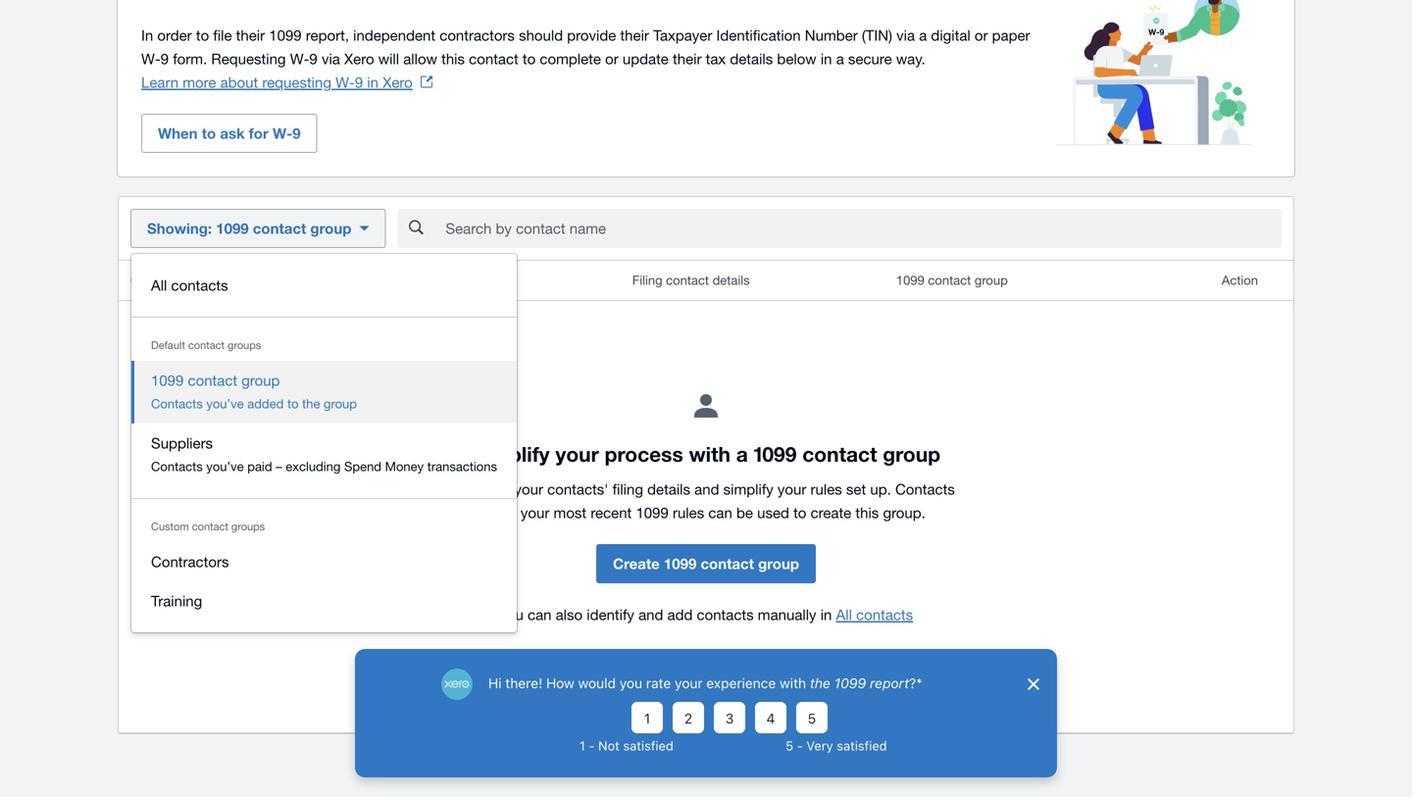 Task type: describe. For each thing, give the bounding box(es) containing it.
learn
[[141, 74, 179, 91]]

manage your contacts' filing details and simplify your rules set up. contacts from your most recent 1099 rules can be used to create this group.
[[457, 481, 955, 521]]

set
[[846, 481, 866, 498]]

in
[[141, 26, 153, 44]]

create 1099 contact group
[[613, 555, 799, 573]]

ask
[[220, 125, 245, 142]]

process
[[605, 442, 683, 466]]

suppliers
[[151, 434, 213, 452]]

default contact groups
[[151, 339, 261, 352]]

this inside manage your contacts' filing details and simplify your rules set up. contacts from your most recent 1099 rules can be used to create this group.
[[856, 504, 879, 521]]

w- up the requesting
[[290, 50, 309, 67]]

up.
[[870, 481, 891, 498]]

all contacts
[[151, 277, 228, 294]]

requesting
[[262, 74, 331, 91]]

tax
[[706, 50, 726, 67]]

create
[[811, 504, 852, 521]]

contact inside 1099 contact group contacts you've added to the group
[[188, 372, 237, 389]]

used
[[757, 504, 789, 521]]

file
[[213, 26, 232, 44]]

name
[[179, 273, 211, 288]]

all inside list of 1099 contacts element
[[836, 606, 852, 623]]

w- right the requesting
[[336, 74, 355, 91]]

can inside manage your contacts' filing details and simplify your rules set up. contacts from your most recent 1099 rules can be used to create this group.
[[708, 504, 732, 521]]

showing: 1099 contact group
[[147, 220, 351, 237]]

contractors
[[151, 553, 229, 570]]

for
[[249, 125, 269, 142]]

simplify
[[723, 481, 774, 498]]

from
[[487, 504, 517, 521]]

1 vertical spatial in
[[367, 74, 379, 91]]

contact
[[130, 273, 176, 288]]

spend
[[344, 459, 382, 474]]

1099 inside popup button
[[216, 220, 249, 237]]

custom contact groups
[[151, 520, 265, 533]]

order
[[157, 26, 192, 44]]

1099 inside the in order to file their 1099 report, independent contractors should provide their taxpayer identification number (tin) via a digital or paper w-9 form. requesting w-9 via xero will allow this contact to complete or update their tax details below in a secure way. learn more about requesting w-9 in xero
[[269, 26, 302, 44]]

contacts'
[[547, 481, 608, 498]]

number
[[805, 26, 858, 44]]

create
[[613, 555, 660, 573]]

recent
[[591, 504, 632, 521]]

2 horizontal spatial contacts
[[856, 606, 913, 623]]

1 horizontal spatial their
[[620, 26, 649, 44]]

1 vertical spatial can
[[528, 606, 552, 623]]

filing contact details
[[632, 273, 750, 288]]

1 horizontal spatial via
[[897, 26, 915, 44]]

1 vertical spatial or
[[605, 50, 619, 67]]

digital
[[931, 26, 971, 44]]

money
[[385, 459, 424, 474]]

contacts inside 1099 contact group contacts you've added to the group
[[151, 396, 203, 411]]

about
[[220, 74, 258, 91]]

1 vertical spatial and
[[639, 606, 663, 623]]

9 inside button
[[292, 125, 301, 142]]

with
[[689, 442, 731, 466]]

independent
[[353, 26, 436, 44]]

and inside manage your contacts' filing details and simplify your rules set up. contacts from your most recent 1099 rules can be used to create this group.
[[695, 481, 719, 498]]

excluding
[[286, 459, 341, 474]]

groups for default contact groups
[[228, 339, 261, 352]]

1099 down search by contact name field
[[896, 273, 925, 288]]

all contacts link
[[836, 606, 913, 623]]

contact inside the in order to file their 1099 report, independent contractors should provide their taxpayer identification number (tin) via a digital or paper w-9 form. requesting w-9 via xero will allow this contact to complete or update their tax details below in a secure way. learn more about requesting w-9 in xero
[[469, 50, 519, 67]]

form.
[[173, 50, 207, 67]]

the
[[302, 396, 320, 411]]

create 1099 contact group button
[[596, 544, 816, 584]]

action
[[1222, 273, 1258, 288]]

Search by contact name field
[[444, 210, 1282, 247]]

to left file
[[196, 26, 209, 44]]

0 vertical spatial in
[[821, 50, 832, 67]]

report,
[[306, 26, 349, 44]]

details inside the in order to file their 1099 report, independent contractors should provide their taxpayer identification number (tin) via a digital or paper w-9 form. requesting w-9 via xero will allow this contact to complete or update their tax details below in a secure way. learn more about requesting w-9 in xero
[[730, 50, 773, 67]]

you've inside 1099 contact group contacts you've added to the group
[[206, 396, 244, 411]]

w- inside button
[[273, 125, 292, 142]]

suppliers contacts you've paid – excluding spend money transactions
[[151, 434, 497, 474]]

contacts inside manage your contacts' filing details and simplify your rules set up. contacts from your most recent 1099 rules can be used to create this group.
[[895, 481, 955, 498]]

1 horizontal spatial or
[[975, 26, 988, 44]]

most
[[554, 504, 587, 521]]

contacts inside suppliers contacts you've paid – excluding spend money transactions
[[151, 459, 203, 474]]

group containing all contacts
[[131, 254, 517, 633]]

add
[[667, 606, 693, 623]]

custom
[[151, 520, 189, 533]]

paper
[[992, 26, 1030, 44]]

showing: 1099 contact group button
[[130, 209, 386, 248]]

contacts inside all contacts 'button'
[[171, 277, 228, 294]]

1 vertical spatial xero
[[383, 74, 413, 91]]

9 down the independent
[[355, 74, 363, 91]]

you can also identify and add contacts manually in all contacts
[[499, 606, 913, 623]]

filing
[[632, 273, 663, 288]]

your up contacts'
[[556, 442, 599, 466]]

1099 contact group
[[896, 273, 1008, 288]]

contractors
[[440, 26, 515, 44]]

1099 contact group contacts you've added to the group
[[151, 372, 357, 411]]

default
[[151, 339, 185, 352]]

1 horizontal spatial contacts
[[697, 606, 754, 623]]

you've inside suppliers contacts you've paid – excluding spend money transactions
[[206, 459, 244, 474]]

all contacts button
[[131, 266, 517, 305]]

secure
[[848, 50, 892, 67]]

update
[[623, 50, 669, 67]]

showing:
[[147, 220, 212, 237]]

allow
[[403, 50, 437, 67]]

you
[[499, 606, 524, 623]]

simplify your process with a 1099 contact group
[[472, 442, 941, 466]]



Task type: locate. For each thing, give the bounding box(es) containing it.
manage
[[457, 481, 510, 498]]

0 vertical spatial contacts
[[151, 396, 203, 411]]

w- right for
[[273, 125, 292, 142]]

1099
[[269, 26, 302, 44], [216, 220, 249, 237], [896, 273, 925, 288], [151, 372, 184, 389], [754, 442, 797, 466], [636, 504, 669, 521], [664, 555, 697, 573]]

your up from
[[514, 481, 543, 498]]

you've
[[206, 396, 244, 411], [206, 459, 244, 474]]

1 vertical spatial a
[[836, 50, 844, 67]]

and
[[695, 481, 719, 498], [639, 606, 663, 623]]

0 vertical spatial xero
[[344, 50, 374, 67]]

below
[[777, 50, 817, 67]]

0 horizontal spatial their
[[236, 26, 265, 44]]

to left the ask at the left top of the page
[[202, 125, 216, 142]]

a down number
[[836, 50, 844, 67]]

group.
[[883, 504, 926, 521]]

to inside button
[[202, 125, 216, 142]]

you've left added
[[206, 396, 244, 411]]

be
[[737, 504, 753, 521]]

to right used
[[793, 504, 807, 521]]

all right the manually
[[836, 606, 852, 623]]

1099 inside button
[[664, 555, 697, 573]]

in right the manually
[[821, 606, 832, 623]]

to
[[196, 26, 209, 44], [523, 50, 536, 67], [202, 125, 216, 142], [287, 396, 299, 411], [793, 504, 807, 521]]

all
[[151, 277, 167, 294], [836, 606, 852, 623]]

in order to file their 1099 report, independent contractors should provide their taxpayer identification number (tin) via a digital or paper w-9 form. requesting w-9 via xero will allow this contact to complete or update their tax details below in a secure way. learn more about requesting w-9 in xero
[[141, 26, 1030, 91]]

2 vertical spatial a
[[736, 442, 748, 466]]

1099 right showing:
[[216, 220, 249, 237]]

contractors button
[[131, 542, 517, 582]]

groups for custom contact groups
[[231, 520, 265, 533]]

1099 right create
[[664, 555, 697, 573]]

0 vertical spatial and
[[695, 481, 719, 498]]

all inside 'button'
[[151, 277, 167, 294]]

1099 inside 1099 contact group contacts you've added to the group
[[151, 372, 184, 389]]

contacts down showing:
[[171, 277, 228, 294]]

details inside manage your contacts' filing details and simplify your rules set up. contacts from your most recent 1099 rules can be used to create this group.
[[647, 481, 690, 498]]

rules up create 1099 contact group button at the bottom of page
[[673, 504, 704, 521]]

1 horizontal spatial all
[[836, 606, 852, 623]]

1 vertical spatial you've
[[206, 459, 244, 474]]

contact name
[[130, 273, 211, 288]]

2 vertical spatial details
[[647, 481, 690, 498]]

more
[[183, 74, 216, 91]]

0 vertical spatial can
[[708, 504, 732, 521]]

will
[[378, 50, 399, 67]]

group inside button
[[758, 555, 799, 573]]

and left the add
[[639, 606, 663, 623]]

0 vertical spatial this
[[441, 50, 465, 67]]

group
[[131, 254, 517, 633]]

0 horizontal spatial all
[[151, 277, 167, 294]]

0 vertical spatial all
[[151, 277, 167, 294]]

filing
[[613, 481, 643, 498]]

taxpayer
[[653, 26, 712, 44]]

to inside 1099 contact group contacts you've added to the group
[[287, 396, 299, 411]]

contacts
[[151, 396, 203, 411], [151, 459, 203, 474], [895, 481, 955, 498]]

0 horizontal spatial contacts
[[171, 277, 228, 294]]

this
[[441, 50, 465, 67], [856, 504, 879, 521]]

their
[[236, 26, 265, 44], [620, 26, 649, 44], [673, 50, 702, 67]]

1 vertical spatial contacts
[[151, 459, 203, 474]]

details down identification
[[730, 50, 773, 67]]

xero
[[344, 50, 374, 67], [383, 74, 413, 91]]

w- down the in
[[141, 50, 161, 67]]

when
[[158, 125, 198, 142]]

0 horizontal spatial and
[[639, 606, 663, 623]]

xero down will
[[383, 74, 413, 91]]

this inside the in order to file their 1099 report, independent contractors should provide their taxpayer identification number (tin) via a digital or paper w-9 form. requesting w-9 via xero will allow this contact to complete or update their tax details below in a secure way. learn more about requesting w-9 in xero
[[441, 50, 465, 67]]

when to ask for w-9 button
[[141, 114, 317, 153]]

contact
[[469, 50, 519, 67], [253, 220, 306, 237], [666, 273, 709, 288], [928, 273, 971, 288], [188, 339, 225, 352], [188, 372, 237, 389], [802, 442, 877, 466], [192, 520, 228, 533], [701, 555, 754, 573]]

when to ask for w-9
[[158, 125, 301, 142]]

a right with
[[736, 442, 748, 466]]

0 vertical spatial or
[[975, 26, 988, 44]]

0 horizontal spatial can
[[528, 606, 552, 623]]

your right from
[[521, 504, 550, 521]]

0 vertical spatial rules
[[811, 481, 842, 498]]

0 vertical spatial groups
[[228, 339, 261, 352]]

rules
[[811, 481, 842, 498], [673, 504, 704, 521]]

list box containing all contacts
[[131, 254, 517, 633]]

requesting
[[211, 50, 286, 67]]

complete
[[540, 50, 601, 67]]

1099 down default
[[151, 372, 184, 389]]

2 you've from the top
[[206, 459, 244, 474]]

your up used
[[778, 481, 807, 498]]

way.
[[896, 50, 926, 67]]

0 horizontal spatial this
[[441, 50, 465, 67]]

2 horizontal spatial a
[[919, 26, 927, 44]]

to inside manage your contacts' filing details and simplify your rules set up. contacts from your most recent 1099 rules can be used to create this group.
[[793, 504, 807, 521]]

manually
[[758, 606, 817, 623]]

1 horizontal spatial and
[[695, 481, 719, 498]]

(tin)
[[862, 26, 892, 44]]

details right filing on the top
[[713, 273, 750, 288]]

can right you
[[528, 606, 552, 623]]

simplify
[[472, 442, 550, 466]]

contacts down the suppliers
[[151, 459, 203, 474]]

details right filing
[[647, 481, 690, 498]]

2 vertical spatial in
[[821, 606, 832, 623]]

via
[[897, 26, 915, 44], [322, 50, 340, 67]]

group
[[310, 220, 351, 237], [975, 273, 1008, 288], [242, 372, 280, 389], [324, 396, 357, 411], [883, 442, 941, 466], [758, 555, 799, 573]]

details
[[730, 50, 773, 67], [713, 273, 750, 288], [647, 481, 690, 498]]

1 horizontal spatial can
[[708, 504, 732, 521]]

1099 left report,
[[269, 26, 302, 44]]

1 vertical spatial via
[[322, 50, 340, 67]]

0 vertical spatial a
[[919, 26, 927, 44]]

learn more about requesting w-9 in xero link
[[141, 74, 432, 91]]

9 down report,
[[309, 50, 318, 67]]

training
[[151, 592, 202, 610]]

0 horizontal spatial via
[[322, 50, 340, 67]]

9
[[161, 50, 169, 67], [309, 50, 318, 67], [355, 74, 363, 91], [292, 125, 301, 142]]

contact inside popup button
[[253, 220, 306, 237]]

9 right for
[[292, 125, 301, 142]]

1099 down filing
[[636, 504, 669, 521]]

0 vertical spatial details
[[730, 50, 773, 67]]

groups
[[228, 339, 261, 352], [231, 520, 265, 533]]

1099 inside manage your contacts' filing details and simplify your rules set up. contacts from your most recent 1099 rules can be used to create this group.
[[636, 504, 669, 521]]

2 horizontal spatial their
[[673, 50, 702, 67]]

1 horizontal spatial rules
[[811, 481, 842, 498]]

your
[[556, 442, 599, 466], [514, 481, 543, 498], [778, 481, 807, 498], [521, 504, 550, 521]]

all left the name
[[151, 277, 167, 294]]

2 vertical spatial contacts
[[895, 481, 955, 498]]

1 horizontal spatial a
[[836, 50, 844, 67]]

contacts up the suppliers
[[151, 396, 203, 411]]

9 up learn
[[161, 50, 169, 67]]

1 vertical spatial all
[[836, 606, 852, 623]]

their up update
[[620, 26, 649, 44]]

or
[[975, 26, 988, 44], [605, 50, 619, 67]]

–
[[276, 459, 282, 474]]

can left be at the right bottom of the page
[[708, 504, 732, 521]]

identification
[[716, 26, 801, 44]]

group inside popup button
[[310, 220, 351, 237]]

a up way.
[[919, 26, 927, 44]]

in down number
[[821, 50, 832, 67]]

their down taxpayer
[[673, 50, 702, 67]]

identify
[[587, 606, 634, 623]]

rules up create
[[811, 481, 842, 498]]

0 horizontal spatial rules
[[673, 504, 704, 521]]

transactions
[[427, 459, 497, 474]]

0 vertical spatial via
[[897, 26, 915, 44]]

1 horizontal spatial xero
[[383, 74, 413, 91]]

dialog
[[355, 649, 1057, 778]]

also
[[556, 606, 583, 623]]

should
[[519, 26, 563, 44]]

contacts right the manually
[[856, 606, 913, 623]]

1 vertical spatial rules
[[673, 504, 704, 521]]

0 horizontal spatial or
[[605, 50, 619, 67]]

via up way.
[[897, 26, 915, 44]]

0 horizontal spatial a
[[736, 442, 748, 466]]

or down provide
[[605, 50, 619, 67]]

paid
[[247, 459, 272, 474]]

list of 1099 contacts element
[[119, 261, 1294, 733]]

their up "requesting"
[[236, 26, 265, 44]]

1 vertical spatial details
[[713, 273, 750, 288]]

you've left paid
[[206, 459, 244, 474]]

to left "the" at left
[[287, 396, 299, 411]]

training button
[[131, 582, 517, 621]]

0 vertical spatial you've
[[206, 396, 244, 411]]

0 horizontal spatial xero
[[344, 50, 374, 67]]

in inside list of 1099 contacts element
[[821, 606, 832, 623]]

groups down paid
[[231, 520, 265, 533]]

this down the set
[[856, 504, 879, 521]]

groups up 1099 contact group contacts you've added to the group
[[228, 339, 261, 352]]

1 horizontal spatial this
[[856, 504, 879, 521]]

and down simplify your process with a 1099 contact group
[[695, 481, 719, 498]]

to down should on the left top of page
[[523, 50, 536, 67]]

in down will
[[367, 74, 379, 91]]

this right allow
[[441, 50, 465, 67]]

contacts up group.
[[895, 481, 955, 498]]

contact inside button
[[701, 555, 754, 573]]

via down report,
[[322, 50, 340, 67]]

1 vertical spatial groups
[[231, 520, 265, 533]]

contacts right the add
[[697, 606, 754, 623]]

1 you've from the top
[[206, 396, 244, 411]]

xero left will
[[344, 50, 374, 67]]

or left paper
[[975, 26, 988, 44]]

1099 up simplify
[[754, 442, 797, 466]]

added
[[247, 396, 284, 411]]

provide
[[567, 26, 616, 44]]

list box
[[131, 254, 517, 633]]

a
[[919, 26, 927, 44], [836, 50, 844, 67], [736, 442, 748, 466]]

1 vertical spatial this
[[856, 504, 879, 521]]



Task type: vqa. For each thing, say whether or not it's contained in the screenshot.
the leftmost svg icon
no



